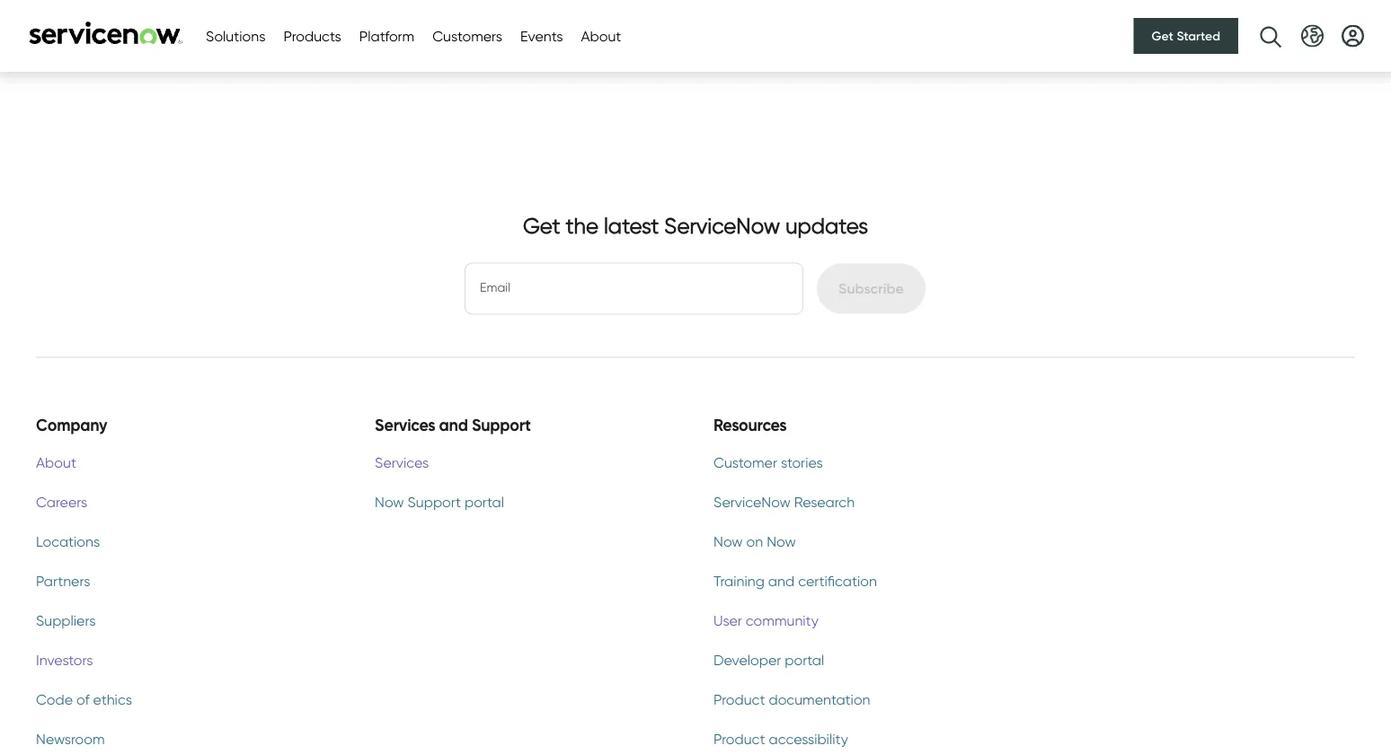Task type: vqa. For each thing, say whether or not it's contained in the screenshot.
'to' inside We have experts in key regions around the world, all ready to support your digital journey.
no



Task type: describe. For each thing, give the bounding box(es) containing it.
code of ethics
[[36, 692, 132, 709]]

the
[[566, 214, 599, 240]]

customer
[[714, 455, 777, 472]]

servicenow research link
[[714, 492, 1017, 514]]

customer stories link
[[714, 453, 1017, 474]]

product for product accessibility
[[714, 731, 765, 749]]

products button
[[284, 25, 341, 47]]

suppliers
[[36, 613, 96, 630]]

1 horizontal spatial portal
[[785, 652, 824, 670]]

products
[[284, 27, 341, 44]]

training and certification link
[[714, 572, 1017, 593]]

customers
[[432, 27, 502, 44]]

get for get started
[[1152, 28, 1174, 44]]

code
[[36, 692, 73, 709]]

and for services
[[439, 416, 468, 436]]

services for services and support
[[375, 416, 435, 436]]

1 vertical spatial servicenow
[[714, 494, 791, 512]]

events button
[[520, 25, 563, 47]]

platform button
[[359, 25, 414, 47]]

0 horizontal spatial support
[[408, 494, 461, 512]]

servicenow research
[[714, 494, 855, 512]]

2 horizontal spatial now
[[767, 534, 796, 551]]

developer portal link
[[714, 651, 1017, 672]]

0 horizontal spatial portal
[[465, 494, 504, 512]]

community
[[746, 613, 819, 630]]

documentation
[[769, 692, 871, 709]]

company
[[36, 416, 107, 436]]

subscribe button
[[817, 264, 926, 315]]

careers link
[[36, 492, 339, 514]]

about link
[[36, 453, 339, 474]]

careers
[[36, 494, 87, 512]]

newsroom link
[[36, 730, 339, 751]]

developer
[[714, 652, 781, 670]]

subscribe
[[839, 280, 904, 298]]

customer stories
[[714, 455, 823, 472]]

now for now on now
[[714, 534, 743, 551]]

investors
[[36, 652, 93, 670]]

solutions
[[206, 27, 266, 44]]

locations
[[36, 534, 100, 551]]

services link
[[375, 453, 678, 474]]



Task type: locate. For each thing, give the bounding box(es) containing it.
get
[[1152, 28, 1174, 44], [523, 214, 560, 240]]

product for product documentation
[[714, 692, 765, 709]]

about
[[581, 27, 621, 44], [36, 455, 76, 472]]

1 services from the top
[[375, 416, 435, 436]]

portal
[[465, 494, 504, 512], [785, 652, 824, 670]]

accessibility
[[769, 731, 848, 749]]

0 vertical spatial get
[[1152, 28, 1174, 44]]

get left started
[[1152, 28, 1174, 44]]

developer portal
[[714, 652, 824, 670]]

1 horizontal spatial and
[[768, 573, 795, 591]]

0 horizontal spatial now
[[375, 494, 404, 512]]

and up community
[[768, 573, 795, 591]]

get left the
[[523, 214, 560, 240]]

1 horizontal spatial get
[[1152, 28, 1174, 44]]

product down the developer
[[714, 692, 765, 709]]

certification
[[798, 573, 877, 591]]

product inside "link"
[[714, 731, 765, 749]]

product documentation
[[714, 692, 871, 709]]

services and support
[[375, 416, 531, 436]]

0 vertical spatial portal
[[465, 494, 504, 512]]

started
[[1177, 28, 1221, 44]]

1 vertical spatial product
[[714, 731, 765, 749]]

0 vertical spatial servicenow
[[665, 214, 780, 240]]

now for now support portal
[[375, 494, 404, 512]]

0 horizontal spatial get
[[523, 214, 560, 240]]

get started link
[[1134, 18, 1239, 54]]

partners
[[36, 573, 90, 591]]

servicenow
[[665, 214, 780, 240], [714, 494, 791, 512]]

support
[[472, 416, 531, 436], [408, 494, 461, 512]]

on
[[747, 534, 763, 551]]

training
[[714, 573, 765, 591]]

product down product documentation
[[714, 731, 765, 749]]

support up services link
[[472, 416, 531, 436]]

about up careers
[[36, 455, 76, 472]]

now on now
[[714, 534, 796, 551]]

user
[[714, 613, 742, 630]]

2 services from the top
[[375, 455, 429, 472]]

now on now link
[[714, 532, 1017, 554]]

code of ethics link
[[36, 690, 339, 712]]

product accessibility link
[[714, 730, 1017, 751]]

about button
[[581, 25, 621, 47]]

and for training
[[768, 573, 795, 591]]

1 horizontal spatial support
[[472, 416, 531, 436]]

0 horizontal spatial about
[[36, 455, 76, 472]]

platform
[[359, 27, 414, 44]]

product
[[714, 692, 765, 709], [714, 731, 765, 749]]

solutions button
[[206, 25, 266, 47]]

1 product from the top
[[714, 692, 765, 709]]

investors link
[[36, 651, 339, 672]]

1 vertical spatial about
[[36, 455, 76, 472]]

Email text field
[[466, 264, 803, 315]]

and
[[439, 416, 468, 436], [768, 573, 795, 591]]

stories
[[781, 455, 823, 472]]

0 vertical spatial and
[[439, 416, 468, 436]]

training and certification
[[714, 573, 877, 591]]

0 vertical spatial services
[[375, 416, 435, 436]]

services for services
[[375, 455, 429, 472]]

get the latest servicenow updates
[[523, 214, 868, 240]]

0 horizontal spatial and
[[439, 416, 468, 436]]

0 vertical spatial about
[[581, 27, 621, 44]]

and inside "link"
[[768, 573, 795, 591]]

go to servicenow account image
[[1342, 25, 1364, 47]]

1 vertical spatial and
[[768, 573, 795, 591]]

1 horizontal spatial about
[[581, 27, 621, 44]]

locations link
[[36, 532, 339, 554]]

0 vertical spatial support
[[472, 416, 531, 436]]

resources
[[714, 416, 787, 436]]

1 vertical spatial get
[[523, 214, 560, 240]]

servicenow image
[[27, 21, 184, 44]]

events
[[520, 27, 563, 44]]

latest
[[604, 214, 659, 240]]

research
[[794, 494, 855, 512]]

1 horizontal spatial now
[[714, 534, 743, 551]]

partners link
[[36, 572, 339, 593]]

of
[[76, 692, 89, 709]]

now
[[375, 494, 404, 512], [714, 534, 743, 551], [767, 534, 796, 551]]

updates
[[786, 214, 868, 240]]

now support portal link
[[375, 492, 678, 514]]

customers button
[[432, 25, 502, 47]]

and up now support portal
[[439, 416, 468, 436]]

product accessibility
[[714, 731, 848, 749]]

user community
[[714, 613, 819, 630]]

ethics
[[93, 692, 132, 709]]

1 vertical spatial portal
[[785, 652, 824, 670]]

get started
[[1152, 28, 1221, 44]]

0 vertical spatial product
[[714, 692, 765, 709]]

about for about link
[[36, 455, 76, 472]]

support down the services and support on the left of the page
[[408, 494, 461, 512]]

portal down services link
[[465, 494, 504, 512]]

about for about popup button
[[581, 27, 621, 44]]

suppliers link
[[36, 611, 339, 633]]

get for get the latest servicenow updates
[[523, 214, 560, 240]]

now support portal
[[375, 494, 504, 512]]

1 vertical spatial services
[[375, 455, 429, 472]]

newsroom
[[36, 731, 105, 749]]

portal up product documentation
[[785, 652, 824, 670]]

product documentation link
[[714, 690, 1017, 712]]

services
[[375, 416, 435, 436], [375, 455, 429, 472]]

about right events
[[581, 27, 621, 44]]

2 product from the top
[[714, 731, 765, 749]]

1 vertical spatial support
[[408, 494, 461, 512]]

user community link
[[714, 611, 1017, 633]]



